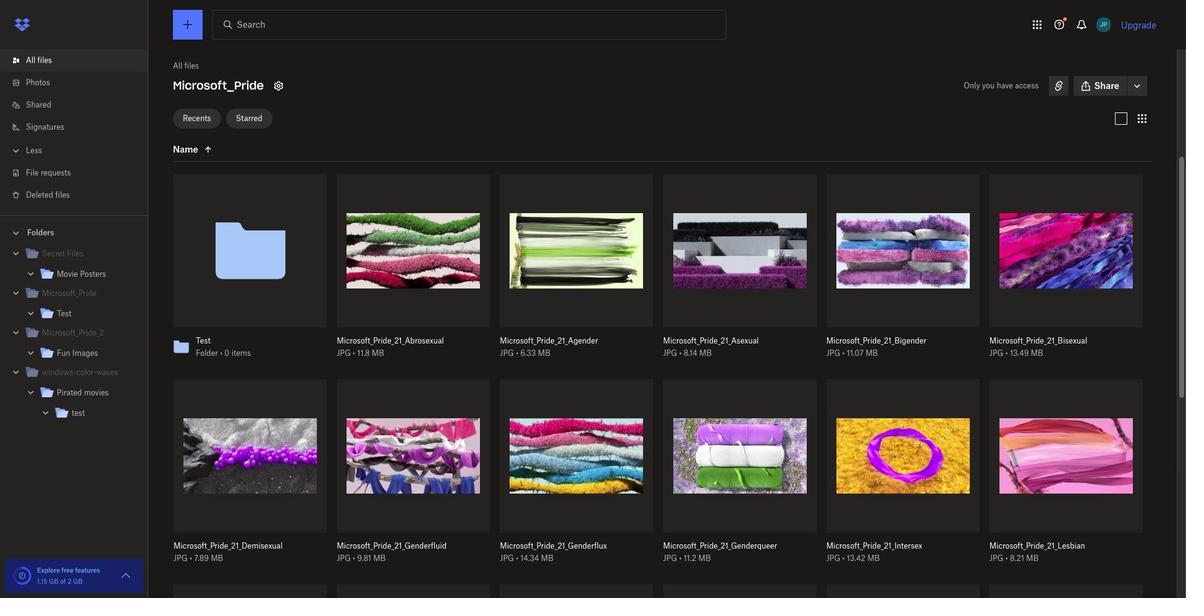 Task type: locate. For each thing, give the bounding box(es) containing it.
files right the deleted
[[55, 190, 70, 200]]

jpg left '11.07'
[[827, 349, 841, 358]]

features
[[75, 567, 100, 574]]

2 horizontal spatial files
[[185, 61, 199, 70]]

jpg inside microsoft_pride_21_genderfluid jpg • 9.81 mb
[[337, 554, 351, 563]]

• for 7.89
[[190, 554, 192, 563]]

microsoft_pride_21_lesbian button
[[990, 541, 1116, 551]]

mb inside microsoft_pride_21_bisexual jpg • 13.49 mb
[[1031, 349, 1044, 358]]

• inside microsoft_pride_21_abrosexual jpg • 11.8 mb
[[353, 349, 355, 358]]

microsoft_pride_21_genderflux jpg • 14.34 mb
[[500, 541, 607, 563]]

jpg for jpg • 11.8 mb
[[337, 349, 351, 358]]

jpg left the 7.89 on the left bottom of page
[[174, 554, 188, 563]]

jpg for jpg • 14.34 mb
[[500, 554, 514, 563]]

• left 11.2
[[679, 554, 682, 563]]

all files link
[[10, 49, 148, 72], [173, 60, 199, 72]]

jpg left 14.34
[[500, 554, 514, 563]]

• inside microsoft_pride_21_lesbian jpg • 8.21 mb
[[1006, 554, 1008, 563]]

microsoft_pride_21_lesbian jpg • 8.21 mb
[[990, 541, 1086, 563]]

test inside test folder • 0 items
[[196, 336, 211, 346]]

gb left of
[[49, 578, 59, 585]]

gb right 2
[[73, 578, 83, 585]]

name button
[[173, 142, 277, 157]]

microsoft_pride_21_lesbian
[[990, 541, 1086, 551]]

6.33
[[521, 349, 536, 358]]

test inside group
[[57, 309, 72, 318]]

• left 8.14
[[679, 349, 682, 358]]

microsoft_pride_21_genderqueer jpg • 11.2 mb
[[663, 541, 778, 563]]

jpg left 11.2
[[663, 554, 677, 563]]

mb right 9.81
[[373, 554, 386, 563]]

mb inside microsoft_pride_21_bigender jpg • 11.07 mb
[[866, 349, 878, 358]]

files
[[37, 56, 52, 65], [185, 61, 199, 70], [55, 190, 70, 200]]

microsoft_pride_21_bisexual jpg • 13.49 mb
[[990, 336, 1088, 358]]

recents
[[183, 113, 211, 123]]

movie posters
[[57, 269, 106, 279]]

mb for jpg • 8.21 mb
[[1027, 554, 1039, 563]]

group
[[0, 242, 148, 431]]

files up microsoft_pride
[[185, 61, 199, 70]]

starred
[[236, 113, 263, 123]]

all files
[[26, 56, 52, 65], [173, 61, 199, 70]]

microsoft_pride_21_genderqueer
[[663, 541, 778, 551]]

microsoft_pride_21_genderfluid jpg • 9.81 mb
[[337, 541, 447, 563]]

less image
[[10, 145, 22, 157]]

jpg inside microsoft_pride_21_demisexual jpg • 7.89 mb
[[174, 554, 188, 563]]

test
[[72, 408, 85, 418]]

• inside microsoft_pride_21_agender jpg • 6.33 mb
[[516, 349, 519, 358]]

1 vertical spatial test
[[196, 336, 211, 346]]

jpg for jpg • 11.2 mb
[[663, 554, 677, 563]]

mb down microsoft_pride_21_genderflux
[[541, 554, 554, 563]]

0 horizontal spatial gb
[[49, 578, 59, 585]]

0 horizontal spatial test
[[57, 309, 72, 318]]

• left 13.49
[[1006, 349, 1008, 358]]

mb for jpg • 9.81 mb
[[373, 554, 386, 563]]

jpg for jpg • 8.21 mb
[[990, 554, 1004, 563]]

signatures
[[26, 122, 64, 132]]

jpg inside microsoft_pride_21_genderqueer jpg • 11.2 mb
[[663, 554, 677, 563]]

mb inside microsoft_pride_21_agender jpg • 6.33 mb
[[538, 349, 551, 358]]

jp
[[1100, 20, 1108, 28]]

• left '8.21'
[[1006, 554, 1008, 563]]

less
[[26, 146, 42, 155]]

7.89
[[194, 554, 209, 563]]

mb inside microsoft_pride_21_genderflux jpg • 14.34 mb
[[541, 554, 554, 563]]

files up photos at the left top of the page
[[37, 56, 52, 65]]

fun images link
[[40, 345, 138, 362]]

• left 14.34
[[516, 554, 519, 563]]

mb right 11.8
[[372, 349, 384, 358]]

microsoft_pride_21_bisexual
[[990, 336, 1088, 346]]

microsoft_pride_21_bisexual button
[[990, 336, 1116, 346]]

microsoft_pride_21_agender button
[[500, 336, 626, 346]]

microsoft_pride_21_demisexual jpg • 7.89 mb
[[174, 541, 283, 563]]

file requests link
[[10, 162, 148, 184]]

all inside "list item"
[[26, 56, 35, 65]]

signatures link
[[10, 116, 148, 138]]

mb inside microsoft_pride_21_genderqueer jpg • 11.2 mb
[[699, 554, 711, 563]]

jpg left 13.42
[[827, 554, 841, 563]]

test up folder
[[196, 336, 211, 346]]

gb
[[49, 578, 59, 585], [73, 578, 83, 585]]

all files up photos at the left top of the page
[[26, 56, 52, 65]]

mb inside microsoft_pride_21_intersex jpg • 13.42 mb
[[868, 554, 880, 563]]

group containing movie posters
[[0, 242, 148, 431]]

1 horizontal spatial all
[[173, 61, 183, 70]]

of
[[60, 578, 66, 585]]

0 horizontal spatial files
[[37, 56, 52, 65]]

file, microsoft_pride_21_pangender.jpg row
[[500, 585, 654, 598]]

file, microsoft_pride_21_neutrois.jpg row
[[174, 585, 327, 598]]

0 horizontal spatial all files link
[[10, 49, 148, 72]]

• left 9.81
[[353, 554, 355, 563]]

• for 13.49
[[1006, 349, 1008, 358]]

• inside microsoft_pride_21_genderfluid jpg • 9.81 mb
[[353, 554, 355, 563]]

• inside microsoft_pride_21_intersex jpg • 13.42 mb
[[843, 554, 845, 563]]

jp button
[[1094, 15, 1114, 35]]

file, microsoft_pride_21_asexual.jpg row
[[658, 174, 817, 367]]

• inside microsoft_pride_21_asexual jpg • 8.14 mb
[[679, 349, 682, 358]]

mb down microsoft_pride_21_intersex
[[868, 554, 880, 563]]

• inside microsoft_pride_21_demisexual jpg • 7.89 mb
[[190, 554, 192, 563]]

microsoft_pride_21_abrosexual button
[[337, 336, 463, 346]]

mb for jpg • 13.42 mb
[[868, 554, 880, 563]]

microsoft_pride_21_agender jpg • 6.33 mb
[[500, 336, 598, 358]]

only
[[964, 81, 981, 90]]

all up microsoft_pride
[[173, 61, 183, 70]]

all files link up microsoft_pride
[[173, 60, 199, 72]]

mb
[[372, 349, 384, 358], [538, 349, 551, 358], [700, 349, 712, 358], [866, 349, 878, 358], [1031, 349, 1044, 358], [211, 554, 223, 563], [373, 554, 386, 563], [541, 554, 554, 563], [699, 554, 711, 563], [868, 554, 880, 563], [1027, 554, 1039, 563]]

mb down microsoft_pride_21_agender
[[538, 349, 551, 358]]

access
[[1015, 81, 1039, 90]]

jpg inside microsoft_pride_21_intersex jpg • 13.42 mb
[[827, 554, 841, 563]]

mb inside microsoft_pride_21_asexual jpg • 8.14 mb
[[700, 349, 712, 358]]

mb for jpg • 13.49 mb
[[1031, 349, 1044, 358]]

microsoft_pride_21_demisexual button
[[174, 541, 300, 551]]

mb down 'microsoft_pride_21_lesbian'
[[1027, 554, 1039, 563]]

9.81
[[357, 554, 371, 563]]

0 horizontal spatial all files
[[26, 56, 52, 65]]

mb inside microsoft_pride_21_abrosexual jpg • 11.8 mb
[[372, 349, 384, 358]]

jpg for jpg • 13.49 mb
[[990, 349, 1004, 358]]

mb down microsoft_pride_21_asexual
[[700, 349, 712, 358]]

microsoft_pride_21_asexual jpg • 8.14 mb
[[663, 336, 759, 358]]

list
[[0, 42, 148, 215]]

mb down microsoft_pride_21_bigender
[[866, 349, 878, 358]]

• for 8.21
[[1006, 554, 1008, 563]]

jpg inside microsoft_pride_21_bisexual jpg • 13.49 mb
[[990, 349, 1004, 358]]

jpg left 11.8
[[337, 349, 351, 358]]

all
[[26, 56, 35, 65], [173, 61, 183, 70]]

0 vertical spatial test
[[57, 309, 72, 318]]

• for 6.33
[[516, 349, 519, 358]]

file, microsoft_pride_21_genderfluid.jpg row
[[332, 379, 490, 572]]

jpg left the 6.33
[[500, 349, 514, 358]]

• left 11.8
[[353, 349, 355, 358]]

all files link up shared link
[[10, 49, 148, 72]]

upgrade link
[[1121, 19, 1157, 30]]

jpg left 13.49
[[990, 349, 1004, 358]]

• left '11.07'
[[843, 349, 845, 358]]

test up fun
[[57, 309, 72, 318]]

microsoft_pride_21_abrosexual jpg • 11.8 mb
[[337, 336, 444, 358]]

• inside microsoft_pride_21_bigender jpg • 11.07 mb
[[843, 349, 845, 358]]

all files up microsoft_pride
[[173, 61, 199, 70]]

test
[[57, 309, 72, 318], [196, 336, 211, 346]]

pirated
[[57, 388, 82, 397]]

jpg left 9.81
[[337, 554, 351, 563]]

• for 0
[[220, 349, 223, 358]]

you
[[983, 81, 995, 90]]

jpg inside microsoft_pride_21_bigender jpg • 11.07 mb
[[827, 349, 841, 358]]

requests
[[41, 168, 71, 177]]

• left the 7.89 on the left bottom of page
[[190, 554, 192, 563]]

• inside microsoft_pride_21_bisexual jpg • 13.49 mb
[[1006, 349, 1008, 358]]

mb for jpg • 6.33 mb
[[538, 349, 551, 358]]

all files link inside list
[[10, 49, 148, 72]]

test button
[[196, 336, 305, 346]]

jpg left '8.21'
[[990, 554, 1004, 563]]

mb down the microsoft_pride_21_bisexual
[[1031, 349, 1044, 358]]

mb for jpg • 11.07 mb
[[866, 349, 878, 358]]

file, microsoft_pride_21_agender.jpg row
[[495, 174, 654, 367]]

folder
[[196, 349, 218, 358]]

microsoft_pride_21_abrosexual
[[337, 336, 444, 346]]

deleted files
[[26, 190, 70, 200]]

Search in folder "Dropbox" text field
[[237, 18, 701, 32]]

items
[[232, 349, 251, 358]]

1 horizontal spatial all files link
[[173, 60, 199, 72]]

mb for jpg • 11.2 mb
[[699, 554, 711, 563]]

0 horizontal spatial all
[[26, 56, 35, 65]]

• left 13.42
[[843, 554, 845, 563]]

shared link
[[10, 94, 148, 116]]

• inside microsoft_pride_21_genderqueer jpg • 11.2 mb
[[679, 554, 682, 563]]

• for 11.8
[[353, 349, 355, 358]]

jpg inside microsoft_pride_21_asexual jpg • 8.14 mb
[[663, 349, 677, 358]]

jpg inside microsoft_pride_21_abrosexual jpg • 11.8 mb
[[337, 349, 351, 358]]

mb for jpg • 8.14 mb
[[700, 349, 712, 358]]

11.2
[[684, 554, 697, 563]]

microsoft_pride_21_genderqueer button
[[663, 541, 790, 551]]

• left the 6.33
[[516, 349, 519, 358]]

test for test folder • 0 items
[[196, 336, 211, 346]]

name
[[173, 144, 198, 154]]

mb inside microsoft_pride_21_genderfluid jpg • 9.81 mb
[[373, 554, 386, 563]]

file requests
[[26, 168, 71, 177]]

mb inside microsoft_pride_21_demisexual jpg • 7.89 mb
[[211, 554, 223, 563]]

jpg for jpg • 13.42 mb
[[827, 554, 841, 563]]

1 horizontal spatial gb
[[73, 578, 83, 585]]

folder settings image
[[271, 79, 286, 93]]

upgrade
[[1121, 19, 1157, 30]]

mb right the 7.89 on the left bottom of page
[[211, 554, 223, 563]]

1 horizontal spatial all files
[[173, 61, 199, 70]]

all up photos at the left top of the page
[[26, 56, 35, 65]]

jpg inside microsoft_pride_21_agender jpg • 6.33 mb
[[500, 349, 514, 358]]

• for 11.2
[[679, 554, 682, 563]]

images
[[72, 349, 98, 358]]

jpg inside microsoft_pride_21_genderflux jpg • 14.34 mb
[[500, 554, 514, 563]]

mb inside microsoft_pride_21_lesbian jpg • 8.21 mb
[[1027, 554, 1039, 563]]

microsoft_pride_21_genderfluid
[[337, 541, 447, 551]]

jpg
[[337, 349, 351, 358], [500, 349, 514, 358], [663, 349, 677, 358], [827, 349, 841, 358], [990, 349, 1004, 358], [174, 554, 188, 563], [337, 554, 351, 563], [500, 554, 514, 563], [663, 554, 677, 563], [827, 554, 841, 563], [990, 554, 1004, 563]]

microsoft_pride_21_asexual
[[663, 336, 759, 346]]

• inside microsoft_pride_21_genderflux jpg • 14.34 mb
[[516, 554, 519, 563]]

mb right 11.2
[[699, 554, 711, 563]]

• inside test folder • 0 items
[[220, 349, 223, 358]]

1 horizontal spatial test
[[196, 336, 211, 346]]

• left 0
[[220, 349, 223, 358]]

microsoft_pride_21_bigender
[[827, 336, 927, 346]]

jpg inside microsoft_pride_21_lesbian jpg • 8.21 mb
[[990, 554, 1004, 563]]

jpg left 8.14
[[663, 349, 677, 358]]



Task type: vqa. For each thing, say whether or not it's contained in the screenshot.
left and
no



Task type: describe. For each thing, give the bounding box(es) containing it.
file, microsoft_pride_21_bigender.jpg row
[[822, 174, 980, 367]]

microsoft_pride_21_bigender button
[[827, 336, 953, 346]]

• for 9.81
[[353, 554, 355, 563]]

file
[[26, 168, 39, 177]]

explore
[[37, 567, 60, 574]]

11.07
[[847, 349, 864, 358]]

file, microsoft_pride_21_intersex.jpg row
[[822, 379, 980, 572]]

dropbox image
[[10, 12, 35, 37]]

only you have access
[[964, 81, 1039, 90]]

movies
[[84, 388, 109, 397]]

share button
[[1074, 76, 1127, 96]]

pirated movies
[[57, 388, 109, 397]]

microsoft_pride_21_demisexual
[[174, 541, 283, 551]]

test folder • 0 items
[[196, 336, 251, 358]]

shared
[[26, 100, 51, 109]]

14.34
[[521, 554, 539, 563]]

1.15
[[37, 578, 47, 585]]

0
[[225, 349, 230, 358]]

13.42
[[847, 554, 866, 563]]

all files list item
[[0, 49, 148, 72]]

• for 14.34
[[516, 554, 519, 563]]

• for 11.07
[[843, 349, 845, 358]]

mb for jpg • 14.34 mb
[[541, 554, 554, 563]]

recents button
[[173, 108, 221, 128]]

microsoft_pride_21_asexual button
[[663, 336, 790, 346]]

2 gb from the left
[[73, 578, 83, 585]]

file, microsoft_pride_21_polysexual.jpg row
[[827, 585, 980, 598]]

photos
[[26, 78, 50, 87]]

13.49
[[1010, 349, 1029, 358]]

microsoft_pride_21_intersex button
[[827, 541, 953, 551]]

explore free features 1.15 gb of 2 gb
[[37, 567, 100, 585]]

microsoft_pride_21_genderflux button
[[500, 541, 626, 551]]

fun images
[[57, 349, 98, 358]]

mb for jpg • 11.8 mb
[[372, 349, 384, 358]]

quota usage element
[[12, 566, 32, 586]]

microsoft_pride_21_bigender jpg • 11.07 mb
[[827, 336, 927, 358]]

microsoft_pride_21_genderfluid button
[[337, 541, 463, 551]]

• for 8.14
[[679, 349, 682, 358]]

microsoft_pride_21_genderflux
[[500, 541, 607, 551]]

11.8
[[357, 349, 370, 358]]

starred button
[[226, 108, 272, 128]]

test link
[[40, 306, 138, 323]]

share
[[1095, 80, 1120, 91]]

2
[[68, 578, 71, 585]]

photos link
[[10, 72, 148, 94]]

file, microsoft_pride_21_genderqueer.jpg row
[[658, 379, 817, 572]]

mb for jpg • 7.89 mb
[[211, 554, 223, 563]]

jpg for jpg • 7.89 mb
[[174, 554, 188, 563]]

posters
[[80, 269, 106, 279]]

jpg for jpg • 6.33 mb
[[500, 349, 514, 358]]

list containing all files
[[0, 42, 148, 215]]

8.14
[[684, 349, 698, 358]]

8.21
[[1010, 554, 1025, 563]]

1 horizontal spatial files
[[55, 190, 70, 200]]

test for test
[[57, 309, 72, 318]]

file, microsoft_pride_21_abrosexual.jpg row
[[332, 174, 490, 367]]

movie posters link
[[40, 266, 138, 283]]

file, microsoft_pride_21_genderflux.jpg row
[[495, 379, 654, 572]]

• for 13.42
[[843, 554, 845, 563]]

deleted
[[26, 190, 53, 200]]

file, microsoft_pride_21_pansexual.jpg row
[[663, 585, 817, 598]]

fun
[[57, 349, 70, 358]]

file, microsoft_pride_21_nonbinary.jpg row
[[337, 585, 490, 598]]

free
[[62, 567, 74, 574]]

file, microsoft_pride_21_demisexual.jpg row
[[169, 379, 327, 572]]

movie
[[57, 269, 78, 279]]

jpg for jpg • 9.81 mb
[[337, 554, 351, 563]]

folders
[[27, 228, 54, 237]]

deleted files link
[[10, 184, 148, 206]]

file, microsoft_pride_21_lesbian.jpg row
[[985, 379, 1143, 572]]

folder, test row
[[169, 174, 327, 367]]

jpg for jpg • 8.14 mb
[[663, 349, 677, 358]]

jpg for jpg • 11.07 mb
[[827, 349, 841, 358]]

folders button
[[0, 223, 148, 242]]

microsoft_pride_21_agender
[[500, 336, 598, 346]]

have
[[997, 81, 1013, 90]]

pirated movies link
[[40, 385, 138, 402]]

files inside "list item"
[[37, 56, 52, 65]]

microsoft_pride_21_intersex
[[827, 541, 923, 551]]

microsoft_pride_21_intersex jpg • 13.42 mb
[[827, 541, 923, 563]]

file, microsoft_pride_21_pride_flag.jpg row
[[990, 585, 1143, 598]]

test link
[[54, 405, 138, 422]]

microsoft_pride
[[173, 79, 264, 93]]

all files inside "list item"
[[26, 56, 52, 65]]

1 gb from the left
[[49, 578, 59, 585]]

file, microsoft_pride_21_bisexual.jpg row
[[985, 174, 1143, 367]]



